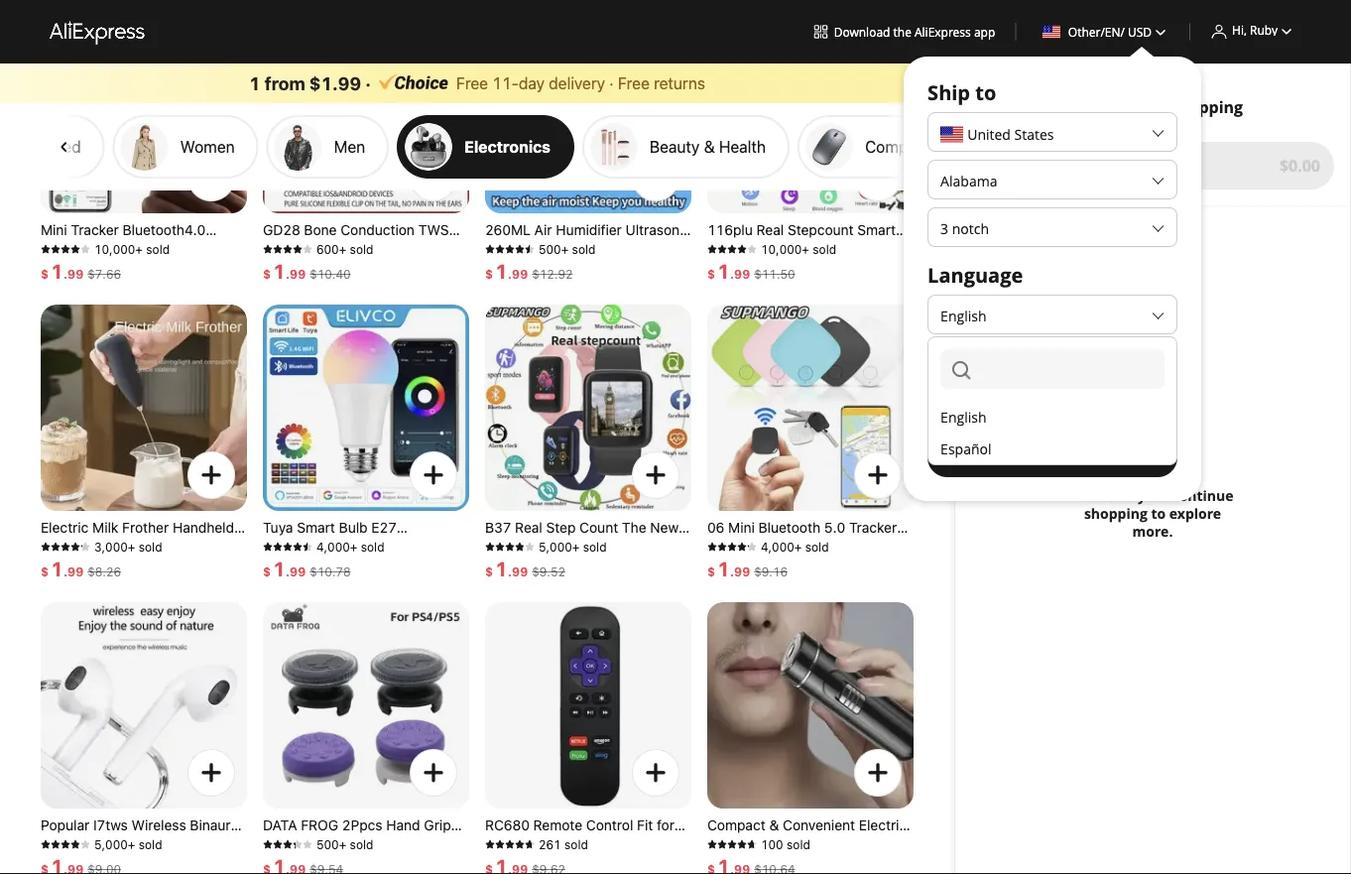 Task type: describe. For each thing, give the bounding box(es) containing it.
10,000+ sold for smart
[[94, 242, 170, 256]]

260ml air humidifier ultrasonic mini aromatherapy diffuser portable sprayer usb essential oil atomizer led lamp for home car
[[485, 222, 691, 310]]

shopping
[[1085, 504, 1148, 523]]

bluetooth inside 06 mini bluetooth 5.0 tracker antilost device round pet kids bag wallet tracking smart finder locator
[[759, 520, 821, 536]]

for up suitable at the right of the page
[[868, 258, 889, 274]]

for inside 260ml air humidifier ultrasonic mini aromatherapy diffuser portable sprayer usb essential oil atomizer led lamp for home car
[[636, 275, 654, 292]]

for inside 'rc680 remote control fit for roku 1 2 3 4 lt se dvp sd hd x rk-nahs'
[[657, 817, 675, 834]]

0 vertical spatial 3
[[1100, 96, 1109, 118]]

06
[[708, 520, 725, 536]]

mini inside 260ml air humidifier ultrasonic mini aromatherapy diffuser portable sprayer usb essential oil atomizer led lamp for home car
[[485, 240, 512, 256]]

clip
[[263, 258, 288, 274]]

4
[[558, 835, 567, 852]]

kids inside 06 mini bluetooth 5.0 tracker antilost device round pet kids bag wallet tracking smart finder locator
[[881, 537, 909, 554]]

. for 116plu
[[730, 267, 735, 281]]

for inside data frog 2ppcs hand grip extenders caps for ps4 ps5 xbox one gamepad thumb stick grips high/low r
[[367, 835, 388, 852]]

hd
[[664, 835, 684, 852]]

0 horizontal spatial ·
[[365, 72, 371, 94]]

no items yet? continue shopping to explore more.
[[1072, 486, 1234, 541]]

men inside compact & convenient electric razor for men - usb rechargeable, wet & dry, easy one-button use - perfect
[[770, 835, 798, 852]]

0 horizontal spatial women
[[180, 137, 235, 156]]

$12.92
[[532, 267, 573, 281]]

$7.66
[[88, 267, 121, 281]]

bluetooth inside gd28 bone conduction tws headphones bluetooth v5.3 ear clip lightweight business sports game headset with mic noise reduction
[[348, 240, 410, 256]]

. for tuya
[[286, 565, 290, 579]]

easy
[[875, 853, 905, 869]]

$ 1 . 9 9 $8.26
[[41, 557, 121, 580]]

finder for for
[[72, 275, 113, 292]]

computer & office
[[866, 137, 1000, 156]]

wallet
[[736, 555, 776, 572]]

electric inside compact & convenient electric razor for men - usb rechargeable, wet & dry, easy one-button use - perfect
[[859, 817, 907, 834]]

grips
[[299, 871, 333, 874]]

1 left the from
[[249, 72, 261, 94]]

 for data frog 2ppcs hand grip extenders caps for ps4 ps5 xbox one gamepad thumb stick grips high/low r
[[418, 757, 450, 789]]

frog
[[301, 817, 339, 834]]

watch up fully
[[616, 555, 657, 572]]

led inside tuya smart bulb e27 wifi/bluetooth dimmable led light bulb rgbcw 100-240v smart life app control support alexa google home
[[428, 537, 454, 554]]

egg
[[178, 537, 203, 554]]

$0.00
[[1280, 155, 1321, 176]]

b37
[[485, 520, 512, 536]]

500+ for frog
[[317, 838, 347, 852]]

men down $1.99
[[334, 137, 365, 156]]

keys
[[187, 258, 218, 274]]

dvp
[[610, 835, 638, 852]]

compact & convenient electric razor for men - usb rechargeable, wet & dry, easy one-button use - perfect 
[[708, 817, 907, 874]]

100-
[[387, 555, 419, 572]]

watch down '116plu'
[[708, 240, 748, 256]]

$11.50
[[755, 267, 796, 281]]

 for 06 mini bluetooth 5.0 tracker antilost device round pet kids bag wallet tracking smart finder locator
[[863, 460, 894, 491]]

$ for 260ml air humidifier ultrasonic mini aromatherapy diffuser portable sprayer usb essential oil atomizer led lamp for home car
[[485, 267, 493, 281]]

sold for bluetooth4.0
[[146, 242, 170, 256]]

beauty & health
[[650, 137, 766, 156]]

home inside tuya smart bulb e27 wifi/bluetooth dimmable led light bulb rgbcw 100-240v smart life app control support alexa google home
[[351, 591, 389, 607]]

10,000+ sold for multi
[[761, 242, 837, 256]]

light
[[263, 555, 295, 572]]

2 horizontal spatial and
[[739, 275, 765, 292]]

wifi/bluetooth
[[263, 537, 357, 554]]

led inside 260ml air humidifier ultrasonic mini aromatherapy diffuser portable sprayer usb essential oil atomizer led lamp for home car
[[567, 275, 593, 292]]

1 for 06 mini bluetooth 5.0 tracker antilost device round pet kids bag wallet tracking smart finder locator
[[718, 557, 730, 580]]

free
[[1140, 96, 1172, 118]]

sold for wireless
[[139, 838, 162, 852]]

1 for 116plu real stepcount smart watch multi function step connected smart watch for men and women suitable for and android
[[718, 259, 730, 282]]

for right suitable at the right of the page
[[876, 275, 897, 292]]

android
[[737, 293, 787, 310]]

control inside tuya smart bulb e27 wifi/bluetooth dimmable led light bulb rgbcw 100-240v smart life app control support alexa google home
[[362, 573, 409, 590]]

for left free
[[1113, 96, 1136, 118]]

$ for 06 mini bluetooth 5.0 tracker antilost device round pet kids bag wallet tracking smart finder locator
[[708, 565, 716, 579]]

sold for bulb
[[361, 540, 385, 554]]

electronics
[[465, 137, 551, 156]]

smart up wifi/bluetooth
[[297, 520, 335, 536]]

b37 real step count the new rechargeable smart watch men and women fitness watch phone connection is fully compati
[[485, 520, 691, 607]]

sold for 2ppcs
[[350, 838, 374, 852]]

 for tuya smart bulb e27 wifi/bluetooth dimmable led light bulb rgbcw 100-240v smart life app control support alexa google home
[[418, 460, 450, 491]]

stick
[[263, 871, 295, 874]]

xbox
[[263, 853, 301, 869]]

)
[[1012, 394, 1017, 412]]

fit
[[637, 817, 653, 834]]

atomizer
[[506, 275, 563, 292]]

4,000+ sold for bluetooth
[[761, 540, 829, 554]]

thumb
[[403, 853, 448, 869]]

 for b37 real step count the new rechargeable smart watch men and women fitness watch phone connection is fully compati
[[640, 460, 672, 491]]

ps4
[[392, 835, 418, 852]]

hi,
[[1233, 21, 1248, 38]]

sold for frother
[[139, 540, 162, 554]]

frother
[[122, 520, 169, 536]]

one-
[[708, 871, 740, 874]]

1 horizontal spatial ·
[[610, 74, 614, 92]]

500+ sold for humidifier
[[539, 242, 596, 256]]

step inside 'b37 real step count the new rechargeable smart watch men and women fitness watch phone connection is fully compati'
[[546, 520, 576, 536]]

06 mini bluetooth 5.0 tracker antilost device round pet kids bag wallet tracking smart finder locator
[[708, 520, 909, 590]]

usd
[[1129, 23, 1152, 40]]

mini inside 06 mini bluetooth 5.0 tracker antilost device round pet kids bag wallet tracking smart finder locator
[[729, 520, 755, 536]]

2 free from the left
[[618, 74, 650, 92]]

$9.16
[[755, 565, 788, 579]]

checkout
[[1111, 155, 1186, 176]]

phone
[[485, 573, 526, 590]]

. for b37
[[508, 565, 512, 579]]

home inside 260ml air humidifier ultrasonic mini aromatherapy diffuser portable sprayer usb essential oil atomizer led lamp for home car
[[485, 293, 523, 310]]

$ 1 . 9 9 $11.50
[[708, 259, 796, 282]]

ship
[[928, 78, 971, 106]]

. for gd28
[[286, 267, 290, 281]]

remote
[[534, 817, 583, 834]]

$ for b37 real step count the new rechargeable smart watch men and women fitness watch phone connection is fully compati
[[485, 565, 493, 579]]

sold for conduction
[[350, 242, 374, 256]]

240v
[[419, 555, 454, 572]]

aromatherapy
[[516, 240, 606, 256]]

invisible
[[116, 853, 168, 869]]

euro
[[979, 394, 1009, 412]]

sold for step
[[583, 540, 607, 554]]

fitness
[[567, 555, 613, 572]]

$ for gd28 bone conduction tws headphones bluetooth v5.3 ear clip lightweight business sports game headset with mic noise reduction
[[263, 267, 271, 281]]

currency
[[928, 348, 1018, 376]]

women inside 116plu real stepcount smart watch multi function step connected smart watch for men and women suitable for and android
[[769, 275, 817, 292]]

$ 1 . 9 9 $7.66
[[41, 259, 121, 282]]

device inside mini tracker bluetooth4.0 smart locator smart anti lost device locator mobile keys pet kids finder for apple
[[41, 258, 84, 274]]

261 sold
[[539, 838, 588, 852]]

control inside 'rc680 remote control fit for roku 1 2 3 4 lt se dvp sd hd x rk-nahs'
[[587, 817, 634, 834]]

connected
[[708, 258, 778, 274]]

1 vertical spatial -
[[816, 871, 822, 874]]

high/low
[[337, 871, 396, 874]]

conduction
[[341, 222, 415, 238]]

$10.78
[[310, 565, 351, 579]]

whisk
[[93, 591, 132, 607]]

pet inside mini tracker bluetooth4.0 smart locator smart anti lost device locator mobile keys pet kids finder for apple
[[221, 258, 243, 274]]

real for b37
[[515, 520, 543, 536]]

smart right stepcount
[[858, 222, 896, 238]]

2
[[534, 835, 542, 852]]

 for electric milk frother handheld mixer coffee foamer egg beater cappuccino stirrer mini portable blenders home kitchen whisk tool
[[196, 460, 227, 491]]

blenders
[[98, 573, 155, 590]]

4,000+ for bluetooth
[[761, 540, 802, 554]]

mini inside electric milk frother handheld mixer coffee foamer egg beater cappuccino stirrer mini portable blenders home kitchen whisk tool
[[211, 555, 237, 572]]

500+ sold for 2ppcs
[[317, 838, 374, 852]]

earplugs
[[41, 853, 97, 869]]

men inside 'b37 real step count the new rechargeable smart watch men and women fitness watch phone connection is fully compati'
[[663, 537, 691, 554]]

download the aliexpress app
[[834, 23, 996, 40]]

0 vertical spatial -
[[801, 835, 808, 852]]

$ 1 . 9 9 $12.92
[[485, 259, 573, 282]]

116plu real stepcount smart watch multi function step connected smart watch for men and women suitable for and android
[[708, 222, 897, 310]]

states
[[1015, 125, 1055, 144]]

no
[[1072, 486, 1092, 505]]

tracker inside mini tracker bluetooth4.0 smart locator smart anti lost device locator mobile keys pet kids finder for apple
[[71, 222, 119, 238]]

en
[[1106, 23, 1121, 40]]

ruby
[[1251, 21, 1278, 38]]

smart inside 06 mini bluetooth 5.0 tracker antilost device round pet kids bag wallet tracking smart finder locator
[[838, 555, 877, 572]]

smart up mobile
[[135, 240, 174, 256]]

gd28 bone conduction tws headphones bluetooth v5.3 ear clip lightweight business sports game headset with mic noise reduction
[[263, 222, 469, 310]]

tracking
[[780, 555, 834, 572]]

$ for tuya smart bulb e27 wifi/bluetooth dimmable led light bulb rgbcw 100-240v smart life app control support alexa google home
[[263, 565, 271, 579]]

notch
[[953, 219, 990, 238]]

smart up $ 1 . 9 9 $7.66
[[41, 240, 79, 256]]

usb inside 260ml air humidifier ultrasonic mini aromatherapy diffuser portable sprayer usb essential oil atomizer led lamp for home car
[[596, 258, 624, 274]]

$ 1 . 9 9 $9.16
[[708, 557, 788, 580]]

mobile
[[141, 258, 183, 274]]

 for popular i7tws wireless binaural bluetooth headset in ear earplugs i7 invisible mini one piece dropshipping
[[196, 757, 227, 789]]

more.
[[1133, 522, 1174, 541]]

grip
[[424, 817, 451, 834]]

business
[[370, 258, 427, 274]]

0 vertical spatial locator
[[83, 240, 131, 256]]

0 horizontal spatial to
[[976, 78, 997, 106]]

sold for humidifier
[[572, 242, 596, 256]]

sports
[[263, 275, 305, 292]]

bone
[[304, 222, 337, 238]]

1 vertical spatial 3
[[941, 219, 949, 238]]

(
[[971, 394, 975, 412]]



Task type: vqa. For each thing, say whether or not it's contained in the screenshot.
HEADSET to the left
yes



Task type: locate. For each thing, give the bounding box(es) containing it.
data
[[263, 817, 297, 834]]

2 vertical spatial &
[[832, 853, 842, 869]]

3 inside 'rc680 remote control fit for roku 1 2 3 4 lt se dvp sd hd x rk-nahs'
[[546, 835, 555, 852]]

2 horizontal spatial women
[[769, 275, 817, 292]]

2 vertical spatial bluetooth
[[41, 835, 103, 852]]

i7tws
[[93, 817, 128, 834]]

1 vertical spatial usb
[[811, 835, 839, 852]]

ship to
[[928, 78, 997, 106]]

10,000+ sold up mobile
[[94, 242, 170, 256]]

men down "connected"
[[708, 275, 735, 292]]

. left "wallet"
[[730, 565, 735, 579]]

1 horizontal spatial control
[[587, 817, 634, 834]]

$ for 116plu real stepcount smart watch multi function step connected smart watch for men and women suitable for and android
[[708, 267, 716, 281]]

. inside '$ 1 . 9 9 $10.78'
[[286, 565, 290, 579]]

bluetooth up tracking
[[759, 520, 821, 536]]

10,000+ for tracker
[[94, 242, 143, 256]]

to
[[976, 78, 997, 106], [1152, 504, 1166, 523]]

1 vertical spatial led
[[428, 537, 454, 554]]

ear right in on the left
[[179, 835, 200, 852]]

dimmable
[[360, 537, 425, 554]]

mini tracker bluetooth4.0 smart locator smart anti lost device locator mobile keys pet kids finder for apple
[[41, 222, 243, 292]]

gd28
[[263, 222, 300, 238]]

bluetooth inside the popular i7tws wireless binaural bluetooth headset in ear earplugs i7 invisible mini one piece dropshipping
[[41, 835, 103, 852]]

3
[[1100, 96, 1109, 118], [941, 219, 949, 238], [546, 835, 555, 852]]

4,000+ sold for bulb
[[317, 540, 385, 554]]

headset
[[350, 275, 404, 292], [106, 835, 160, 852]]

watch
[[708, 240, 748, 256], [824, 258, 864, 274], [619, 537, 660, 554], [616, 555, 657, 572]]

multi
[[752, 240, 784, 256]]

kids inside mini tracker bluetooth4.0 smart locator smart anti lost device locator mobile keys pet kids finder for apple
[[41, 275, 68, 292]]

$ inside the $ 1 . 9 9 $9.52
[[485, 565, 493, 579]]

mini inside mini tracker bluetooth4.0 smart locator smart anti lost device locator mobile keys pet kids finder for apple
[[41, 222, 67, 238]]

sold for stepcount
[[813, 242, 837, 256]]

0 horizontal spatial -
[[801, 835, 808, 852]]

real up rechargeable
[[515, 520, 543, 536]]

for inside mini tracker bluetooth4.0 smart locator smart anti lost device locator mobile keys pet kids finder for apple
[[116, 275, 137, 292]]

. for mini
[[63, 267, 68, 281]]

sold down humidifier
[[572, 242, 596, 256]]

home down oil
[[485, 293, 523, 310]]

116plu
[[708, 222, 753, 238]]

$ down antilost
[[708, 565, 716, 579]]

rechargeable
[[485, 537, 573, 554]]

0 vertical spatial tracker
[[71, 222, 119, 238]]

0 horizontal spatial home
[[158, 573, 196, 590]]

sold for convenient
[[787, 838, 811, 852]]

$ inside '$ 1 . 9 9 $10.78'
[[263, 565, 271, 579]]

& up perfect
[[832, 853, 842, 869]]

$ inside $ 1 . 9 9 $8.26
[[41, 565, 49, 579]]

2 horizontal spatial bluetooth
[[759, 520, 821, 536]]

led up 240v
[[428, 537, 454, 554]]

electric up easy
[[859, 817, 907, 834]]

1 4,000+ from the left
[[317, 540, 358, 554]]

1 horizontal spatial kids
[[881, 537, 909, 554]]

 for rc680 remote control fit for roku 1 2 3 4 lt se dvp sd hd x rk-nahs
[[640, 757, 672, 789]]

0 vertical spatial headset
[[350, 275, 404, 292]]

stepcount
[[788, 222, 854, 238]]

binaural
[[190, 817, 242, 834]]

. for 260ml
[[508, 267, 512, 281]]

1 10,000+ from the left
[[94, 242, 143, 256]]

 for compact & convenient electric razor for men - usb rechargeable, wet & dry, easy one-button use - perfect 
[[863, 757, 894, 789]]

1 horizontal spatial &
[[832, 853, 842, 869]]

$ down mixer
[[41, 565, 49, 579]]

finder left apple
[[72, 275, 113, 292]]

bluetooth up earplugs
[[41, 835, 103, 852]]

500+ sold down 2ppcs
[[317, 838, 374, 852]]

$ inside $ 1 . 9 9 $7.66
[[41, 267, 49, 281]]

real inside 'b37 real step count the new rechargeable smart watch men and women fitness watch phone connection is fully compati'
[[515, 520, 543, 536]]

1 left 2
[[521, 835, 530, 852]]

 for 116plu real stepcount smart watch multi function step connected smart watch for men and women suitable for and android
[[863, 162, 894, 194]]

tuya smart bulb e27 wifi/bluetooth dimmable led light bulb rgbcw 100-240v smart life app control support alexa google home
[[263, 520, 464, 607]]

5,000+ for i7tws
[[94, 838, 135, 852]]

. up 'compati'
[[508, 565, 512, 579]]

1 horizontal spatial home
[[351, 591, 389, 607]]

electric inside electric milk frother handheld mixer coffee foamer egg beater cappuccino stirrer mini portable blenders home kitchen whisk tool
[[41, 520, 89, 536]]

1 inside 'rc680 remote control fit for roku 1 2 3 4 lt se dvp sd hd x rk-nahs'
[[521, 835, 530, 852]]

. inside $ 1 . 9 9 $9.16
[[730, 565, 735, 579]]

for up hd
[[657, 817, 675, 834]]

the
[[894, 23, 912, 40]]

men inside 116plu real stepcount smart watch multi function step connected smart watch for men and women suitable for and android
[[708, 275, 735, 292]]

& for convenient
[[770, 817, 780, 834]]

free left the 11-
[[457, 74, 488, 92]]

$ inside $ 1 . 9 9 $12.92
[[485, 267, 493, 281]]

sold up wet
[[787, 838, 811, 852]]

finder for locator
[[708, 573, 748, 590]]

$ for mini tracker bluetooth4.0 smart locator smart anti lost device locator mobile keys pet kids finder for apple
[[41, 267, 49, 281]]

0 horizontal spatial 5,000+ sold
[[94, 838, 162, 852]]

app
[[975, 23, 996, 40]]

1 vertical spatial locator
[[88, 258, 137, 274]]

portable up oil
[[485, 258, 539, 274]]

261
[[539, 838, 561, 852]]

bulb up "life"
[[299, 555, 328, 572]]

1 horizontal spatial to
[[1152, 504, 1166, 523]]

0 vertical spatial to
[[976, 78, 997, 106]]

0 vertical spatial and
[[739, 275, 765, 292]]

. inside $ 1 . 9 9 $8.26
[[63, 565, 68, 579]]

5,000+ sold for step
[[539, 540, 607, 554]]

1 vertical spatial 500+ sold
[[317, 838, 374, 852]]

tracker right 5.0
[[850, 520, 898, 536]]

3 left 4
[[546, 835, 555, 852]]

&
[[942, 137, 953, 156], [770, 817, 780, 834], [832, 853, 842, 869]]

100
[[761, 838, 784, 852]]

- down wet
[[816, 871, 822, 874]]

500+ up one
[[317, 838, 347, 852]]

0 vertical spatial pet
[[221, 258, 243, 274]]

0 vertical spatial 500+
[[539, 242, 569, 256]]

0 vertical spatial portable
[[485, 258, 539, 274]]

women up the 'bluetooth4.0'
[[180, 137, 235, 156]]

0 horizontal spatial 500+
[[317, 838, 347, 852]]

5.0
[[825, 520, 846, 536]]

locator down "wallet"
[[752, 573, 800, 590]]

$ for electric milk frother handheld mixer coffee foamer egg beater cappuccino stirrer mini portable blenders home kitchen whisk tool
[[41, 565, 49, 579]]

wireless
[[132, 817, 186, 834]]

0 horizontal spatial bulb
[[299, 555, 328, 572]]

headset inside the popular i7tws wireless binaural bluetooth headset in ear earplugs i7 invisible mini one piece dropshipping
[[106, 835, 160, 852]]

1 horizontal spatial ear
[[448, 240, 469, 256]]

rc680
[[485, 817, 530, 834]]

and down "connected"
[[739, 275, 765, 292]]

0 horizontal spatial portable
[[41, 573, 94, 590]]

1 horizontal spatial 500+
[[539, 242, 569, 256]]

1 vertical spatial to
[[1152, 504, 1166, 523]]

pet inside 06 mini bluetooth 5.0 tracker antilost device round pet kids bag wallet tracking smart finder locator
[[857, 537, 878, 554]]

1 vertical spatial device
[[764, 537, 808, 554]]

5,000+ for real
[[539, 540, 580, 554]]

headset inside gd28 bone conduction tws headphones bluetooth v5.3 ear clip lightweight business sports game headset with mic noise reduction
[[350, 275, 404, 292]]

0 vertical spatial 5,000+
[[539, 540, 580, 554]]

smart down round
[[838, 555, 877, 572]]

sold for control
[[565, 838, 588, 852]]

e27
[[372, 520, 397, 536]]

1 horizontal spatial free
[[618, 74, 650, 92]]

2 10,000+ from the left
[[761, 242, 810, 256]]

1 vertical spatial finder
[[708, 573, 748, 590]]

ear for binaural
[[179, 835, 200, 852]]

1 vertical spatial 5,000+
[[94, 838, 135, 852]]

to inside no items yet? continue shopping to explore more.
[[1152, 504, 1166, 523]]

usb inside compact & convenient electric razor for men - usb rechargeable, wet & dry, easy one-button use - perfect
[[811, 835, 839, 852]]

$ inside $ 1 . 9 9 $11.50
[[708, 267, 716, 281]]

bag
[[708, 555, 733, 572]]

sold for bluetooth
[[806, 540, 829, 554]]

count
[[580, 520, 619, 536]]

10,000+ sold down stepcount
[[761, 242, 837, 256]]

. inside $ 1 . 9 9 $7.66
[[63, 267, 68, 281]]

2 horizontal spatial home
[[485, 293, 523, 310]]

4,000+
[[317, 540, 358, 554], [761, 540, 802, 554]]

$ right mic
[[485, 267, 493, 281]]

1 english from the top
[[941, 306, 987, 325]]

portable
[[485, 258, 539, 274], [41, 573, 94, 590]]

2 horizontal spatial &
[[942, 137, 953, 156]]

finder inside 06 mini bluetooth 5.0 tracker antilost device round pet kids bag wallet tracking smart finder locator
[[708, 573, 748, 590]]

sold down conduction
[[350, 242, 374, 256]]

1 vertical spatial home
[[158, 573, 196, 590]]

5,000+ sold for wireless
[[94, 838, 162, 852]]

dry,
[[846, 853, 871, 869]]

. inside $ 1 . 9 9 $12.92
[[508, 267, 512, 281]]

1 horizontal spatial and
[[708, 293, 733, 310]]

real for 116plu
[[757, 222, 784, 238]]

ear right the v5.3
[[448, 240, 469, 256]]

1 vertical spatial 500+
[[317, 838, 347, 852]]

0 horizontal spatial finder
[[72, 275, 113, 292]]

and inside 'b37 real step count the new rechargeable smart watch men and women fitness watch phone connection is fully compati'
[[485, 555, 511, 572]]

$ 1 . 9 9 $9.52
[[485, 557, 566, 580]]

600+ sold
[[317, 242, 374, 256]]

1 horizontal spatial usb
[[811, 835, 839, 852]]

beater
[[41, 555, 83, 572]]

one
[[202, 853, 229, 869]]

smart down function
[[782, 258, 820, 274]]

for left apple
[[116, 275, 137, 292]]

for down essential
[[636, 275, 654, 292]]

popular
[[41, 817, 90, 834]]

2 vertical spatial locator
[[752, 573, 800, 590]]

life
[[305, 573, 329, 590]]

home down app at left
[[351, 591, 389, 607]]

260ml
[[485, 222, 531, 238]]

1 horizontal spatial women
[[515, 555, 563, 572]]

· right delivery
[[610, 74, 614, 92]]

4,000+ up $10.78
[[317, 540, 358, 554]]

kids left the $7.66 at the top of page
[[41, 275, 68, 292]]

step inside 116plu real stepcount smart watch multi function step connected smart watch for men and women suitable for and android
[[847, 240, 876, 256]]

3,000+
[[94, 540, 135, 554]]

1 vertical spatial ear
[[179, 835, 200, 852]]

0 vertical spatial step
[[847, 240, 876, 256]]

1 horizontal spatial 3
[[941, 219, 949, 238]]

500+ for air
[[539, 242, 569, 256]]

3,000+ sold
[[94, 540, 162, 554]]

kids
[[41, 275, 68, 292], [881, 537, 909, 554]]

0 horizontal spatial device
[[41, 258, 84, 274]]

mini down 260ml
[[485, 240, 512, 256]]

. inside the '$ 1 . 9 9 $10.40'
[[286, 267, 290, 281]]

& left office
[[942, 137, 953, 156]]

& up 100
[[770, 817, 780, 834]]

3 left notch
[[941, 219, 949, 238]]

to left explore
[[1152, 504, 1166, 523]]

1 vertical spatial kids
[[881, 537, 909, 554]]

1 horizontal spatial 10,000+ sold
[[761, 242, 837, 256]]


[[196, 162, 227, 194], [418, 162, 450, 194], [640, 162, 672, 194], [863, 162, 894, 194], [196, 460, 227, 491], [418, 460, 450, 491], [640, 460, 672, 491], [863, 460, 894, 491], [196, 757, 227, 789], [418, 757, 450, 789], [640, 757, 672, 789], [863, 757, 894, 789]]

 for mini tracker bluetooth4.0 smart locator smart anti lost device locator mobile keys pet kids finder for apple
[[196, 162, 227, 194]]

0 horizontal spatial ear
[[179, 835, 200, 852]]

kitchen
[[41, 591, 89, 607]]

español
[[941, 439, 992, 458]]

4,000+ for bulb
[[317, 540, 358, 554]]

0 horizontal spatial free
[[457, 74, 488, 92]]

1 horizontal spatial 5,000+ sold
[[539, 540, 607, 554]]

aliexpress
[[915, 23, 972, 40]]

suitable
[[821, 275, 873, 292]]

500+ sold up sprayer
[[539, 242, 596, 256]]

4,000+ sold up tracking
[[761, 540, 829, 554]]

0 vertical spatial led
[[567, 275, 593, 292]]

english up español at the right
[[941, 407, 987, 426]]

sold up tracking
[[806, 540, 829, 554]]

sold
[[146, 242, 170, 256], [350, 242, 374, 256], [572, 242, 596, 256], [813, 242, 837, 256], [139, 540, 162, 554], [361, 540, 385, 554], [583, 540, 607, 554], [806, 540, 829, 554], [139, 838, 162, 852], [350, 838, 374, 852], [565, 838, 588, 852], [787, 838, 811, 852]]

sold up fitness
[[583, 540, 607, 554]]

home inside electric milk frother handheld mixer coffee foamer egg beater cappuccino stirrer mini portable blenders home kitchen whisk tool
[[158, 573, 196, 590]]

1 for gd28 bone conduction tws headphones bluetooth v5.3 ear clip lightweight business sports game headset with mic noise reduction
[[273, 259, 286, 282]]

portable up kitchen
[[41, 573, 94, 590]]

device up tracking
[[764, 537, 808, 554]]

finder inside mini tracker bluetooth4.0 smart locator smart anti lost device locator mobile keys pet kids finder for apple
[[72, 275, 113, 292]]

. for 06
[[730, 565, 735, 579]]

usb up "lamp"
[[596, 258, 624, 274]]

. left $11.50
[[730, 267, 735, 281]]

bluetooth4.0
[[123, 222, 206, 238]]

watch up suitable at the right of the page
[[824, 258, 864, 274]]

pet down the lost
[[221, 258, 243, 274]]

1 for mini tracker bluetooth4.0 smart locator smart anti lost device locator mobile keys pet kids finder for apple
[[51, 259, 63, 282]]

$ inside the '$ 1 . 9 9 $10.40'
[[263, 267, 271, 281]]

game
[[309, 275, 347, 292]]

None field
[[941, 349, 1165, 389]]

in
[[164, 835, 175, 852]]

1 horizontal spatial electric
[[859, 817, 907, 834]]

1 vertical spatial and
[[708, 293, 733, 310]]

rechargeable,
[[708, 853, 799, 869]]

pet
[[221, 258, 243, 274], [857, 537, 878, 554]]

1 horizontal spatial 500+ sold
[[539, 242, 596, 256]]

$
[[41, 267, 49, 281], [263, 267, 271, 281], [485, 267, 493, 281], [708, 267, 716, 281], [41, 565, 49, 579], [263, 565, 271, 579], [485, 565, 493, 579], [708, 565, 716, 579]]

1
[[249, 72, 261, 94], [51, 259, 63, 282], [273, 259, 286, 282], [495, 259, 508, 282], [718, 259, 730, 282], [51, 557, 63, 580], [273, 557, 286, 580], [495, 557, 508, 580], [718, 557, 730, 580], [521, 835, 530, 852]]

1 for 260ml air humidifier ultrasonic mini aromatherapy diffuser portable sprayer usb essential oil atomizer led lamp for home car
[[495, 259, 508, 282]]

1 vertical spatial bluetooth
[[759, 520, 821, 536]]

0 horizontal spatial &
[[770, 817, 780, 834]]

. inside the $ 1 . 9 9 $9.52
[[508, 565, 512, 579]]

tracker up $ 1 . 9 9 $7.66
[[71, 222, 119, 238]]

2 english from the top
[[941, 407, 987, 426]]

lamp
[[597, 275, 632, 292]]

se
[[590, 835, 606, 852]]

1 free from the left
[[457, 74, 488, 92]]

0 vertical spatial 5,000+ sold
[[539, 540, 607, 554]]

0 horizontal spatial 5,000+
[[94, 838, 135, 852]]

united states
[[968, 125, 1055, 144]]

device inside 06 mini bluetooth 5.0 tracker antilost device round pet kids bag wallet tracking smart finder locator
[[764, 537, 808, 554]]

1 vertical spatial bulb
[[299, 555, 328, 572]]

bulb left e27
[[339, 520, 368, 536]]

0 horizontal spatial bluetooth
[[41, 835, 103, 852]]

smart up alexa
[[263, 573, 301, 590]]

0 horizontal spatial electric
[[41, 520, 89, 536]]

locator inside 06 mini bluetooth 5.0 tracker antilost device round pet kids bag wallet tracking smart finder locator
[[752, 573, 800, 590]]

smart
[[858, 222, 896, 238], [41, 240, 79, 256], [135, 240, 174, 256], [782, 258, 820, 274], [297, 520, 335, 536], [577, 537, 615, 554], [838, 555, 877, 572], [263, 573, 301, 590]]

other/ en / usd
[[1069, 23, 1152, 40]]

2 vertical spatial and
[[485, 555, 511, 572]]

smart inside 'b37 real step count the new rechargeable smart watch men and women fitness watch phone connection is fully compati'
[[577, 537, 615, 554]]

0 horizontal spatial step
[[546, 520, 576, 536]]

1 vertical spatial &
[[770, 817, 780, 834]]

for up rechargeable,
[[748, 835, 766, 852]]

finder down bag
[[708, 573, 748, 590]]

dropshipping
[[80, 871, 166, 874]]

is
[[607, 573, 619, 590]]

. left the $7.66 at the top of page
[[63, 267, 68, 281]]

free left returns at the top
[[618, 74, 650, 92]]

ear inside the popular i7tws wireless binaural bluetooth headset in ear earplugs i7 invisible mini one piece dropshipping
[[179, 835, 200, 852]]

and left 'android'
[[708, 293, 733, 310]]

2 horizontal spatial 3
[[1100, 96, 1109, 118]]

0 horizontal spatial 500+ sold
[[317, 838, 374, 852]]

portable inside 260ml air humidifier ultrasonic mini aromatherapy diffuser portable sprayer usb essential oil atomizer led lamp for home car
[[485, 258, 539, 274]]

10,000+
[[94, 242, 143, 256], [761, 242, 810, 256]]

electric up mixer
[[41, 520, 89, 536]]

for inside compact & convenient electric razor for men - usb rechargeable, wet & dry, easy one-button use - perfect
[[748, 835, 766, 852]]

$ inside $ 1 . 9 9 $9.16
[[708, 565, 716, 579]]

1 horizontal spatial finder
[[708, 573, 748, 590]]

device left the $7.66 at the top of page
[[41, 258, 84, 274]]

 for 260ml air humidifier ultrasonic mini aromatherapy diffuser portable sprayer usb essential oil atomizer led lamp for home car
[[640, 162, 672, 194]]

0 horizontal spatial led
[[428, 537, 454, 554]]

from
[[265, 72, 305, 94]]

0 vertical spatial ear
[[448, 240, 469, 256]]

2 10,000+ sold from the left
[[761, 242, 837, 256]]

rk-
[[498, 853, 521, 869]]

1 horizontal spatial -
[[816, 871, 822, 874]]

2 vertical spatial 3
[[546, 835, 555, 852]]

0 vertical spatial real
[[757, 222, 784, 238]]

1 horizontal spatial pet
[[857, 537, 878, 554]]

ear for tws
[[448, 240, 469, 256]]

$ down '116plu'
[[708, 267, 716, 281]]

1 vertical spatial headset
[[106, 835, 160, 852]]

9
[[68, 267, 76, 281], [76, 267, 84, 281], [290, 267, 298, 281], [298, 267, 306, 281], [512, 267, 520, 281], [520, 267, 528, 281], [735, 267, 743, 281], [743, 267, 751, 281], [68, 565, 76, 579], [76, 565, 84, 579], [290, 565, 298, 579], [298, 565, 306, 579], [512, 565, 520, 579], [520, 565, 528, 579], [735, 565, 743, 579], [743, 565, 751, 579]]

men down new
[[663, 537, 691, 554]]

·
[[365, 72, 371, 94], [610, 74, 614, 92]]

0 vertical spatial bulb
[[339, 520, 368, 536]]

0 vertical spatial bluetooth
[[348, 240, 410, 256]]

5,000+ up i7
[[94, 838, 135, 852]]

ultrasonic
[[626, 222, 691, 238]]

2 vertical spatial home
[[351, 591, 389, 607]]

shipping
[[1176, 96, 1244, 118]]

real inside 116plu real stepcount smart watch multi function step connected smart watch for men and women suitable for and android
[[757, 222, 784, 238]]

1 for b37 real step count the new rechargeable smart watch men and women fitness watch phone connection is fully compati
[[495, 557, 508, 580]]

bluetooth down conduction
[[348, 240, 410, 256]]

10,000+ for real
[[761, 242, 810, 256]]

alabama
[[941, 171, 998, 190]]

500+ up sprayer
[[539, 242, 569, 256]]

0 horizontal spatial headset
[[106, 835, 160, 852]]

electric milk frother handheld mixer coffee foamer egg beater cappuccino stirrer mini portable blenders home kitchen whisk tool
[[41, 520, 237, 607]]

1 horizontal spatial 10,000+
[[761, 242, 810, 256]]

0 horizontal spatial control
[[362, 573, 409, 590]]

locator left mobile
[[88, 258, 137, 274]]

ear inside gd28 bone conduction tws headphones bluetooth v5.3 ear clip lightweight business sports game headset with mic noise reduction
[[448, 240, 469, 256]]

100 sold
[[761, 838, 811, 852]]

control up se
[[587, 817, 634, 834]]

sold up gamepad at bottom left
[[350, 838, 374, 852]]

sold down stepcount
[[813, 242, 837, 256]]

0 horizontal spatial and
[[485, 555, 511, 572]]

1 10,000+ sold from the left
[[94, 242, 170, 256]]

. for electric
[[63, 565, 68, 579]]

google
[[302, 591, 347, 607]]

tracker inside 06 mini bluetooth 5.0 tracker antilost device round pet kids bag wallet tracking smart finder locator
[[850, 520, 898, 536]]

english down language
[[941, 306, 987, 325]]

1 vertical spatial control
[[587, 817, 634, 834]]

0 horizontal spatial 10,000+
[[94, 242, 143, 256]]

0 vertical spatial device
[[41, 258, 84, 274]]

1 vertical spatial women
[[769, 275, 817, 292]]

foamer
[[126, 537, 174, 554]]

mini right stirrer
[[211, 555, 237, 572]]

men up use
[[770, 835, 798, 852]]

watch down the the
[[619, 537, 660, 554]]

1 for tuya smart bulb e27 wifi/bluetooth dimmable led light bulb rgbcw 100-240v smart life app control support alexa google home
[[273, 557, 286, 580]]

· right $1.99
[[365, 72, 371, 94]]

diffuser
[[610, 240, 661, 256]]

0 vertical spatial finder
[[72, 275, 113, 292]]

other/
[[1069, 23, 1106, 40]]

1 up 'compati'
[[495, 557, 508, 580]]

0 vertical spatial 500+ sold
[[539, 242, 596, 256]]

1 4,000+ sold from the left
[[317, 540, 385, 554]]

control down 100-
[[362, 573, 409, 590]]

tool
[[136, 591, 163, 607]]

tws
[[419, 222, 449, 238]]

. inside $ 1 . 9 9 $11.50
[[730, 267, 735, 281]]

0 vertical spatial control
[[362, 573, 409, 590]]

$ 1 . 9 9 $10.78
[[263, 557, 351, 580]]

$ up alexa
[[263, 565, 271, 579]]

1 horizontal spatial 4,000+ sold
[[761, 540, 829, 554]]

kids right round
[[881, 537, 909, 554]]

0 horizontal spatial 4,000+
[[317, 540, 358, 554]]

1 horizontal spatial real
[[757, 222, 784, 238]]

headset up invisible at the left bottom of page
[[106, 835, 160, 852]]

mixer
[[41, 537, 76, 554]]

and up phone
[[485, 555, 511, 572]]

portable inside electric milk frother handheld mixer coffee foamer egg beater cappuccino stirrer mini portable blenders home kitchen whisk tool
[[41, 573, 94, 590]]

0 horizontal spatial tracker
[[71, 222, 119, 238]]

2 4,000+ sold from the left
[[761, 540, 829, 554]]

2 4,000+ from the left
[[761, 540, 802, 554]]

 for gd28 bone conduction tws headphones bluetooth v5.3 ear clip lightweight business sports game headset with mic noise reduction
[[418, 162, 450, 194]]

mini inside the popular i7tws wireless binaural bluetooth headset in ear earplugs i7 invisible mini one piece dropshipping
[[172, 853, 199, 869]]

extenders
[[263, 835, 327, 852]]

nahs
[[521, 853, 560, 869]]

1 horizontal spatial 4,000+
[[761, 540, 802, 554]]

home down stirrer
[[158, 573, 196, 590]]

locator up the $7.66 at the top of page
[[83, 240, 131, 256]]

1 for electric milk frother handheld mixer coffee foamer egg beater cappuccino stirrer mini portable blenders home kitchen whisk tool
[[51, 557, 63, 580]]

women inside 'b37 real step count the new rechargeable smart watch men and women fitness watch phone connection is fully compati'
[[515, 555, 563, 572]]

& for office
[[942, 137, 953, 156]]

. up noise
[[286, 267, 290, 281]]

5,000+ sold up fitness
[[539, 540, 607, 554]]

$ up 'compati'
[[485, 565, 493, 579]]

3 notch
[[941, 219, 990, 238]]

language
[[928, 261, 1024, 288]]

with
[[408, 275, 435, 292]]

2 vertical spatial women
[[515, 555, 563, 572]]



